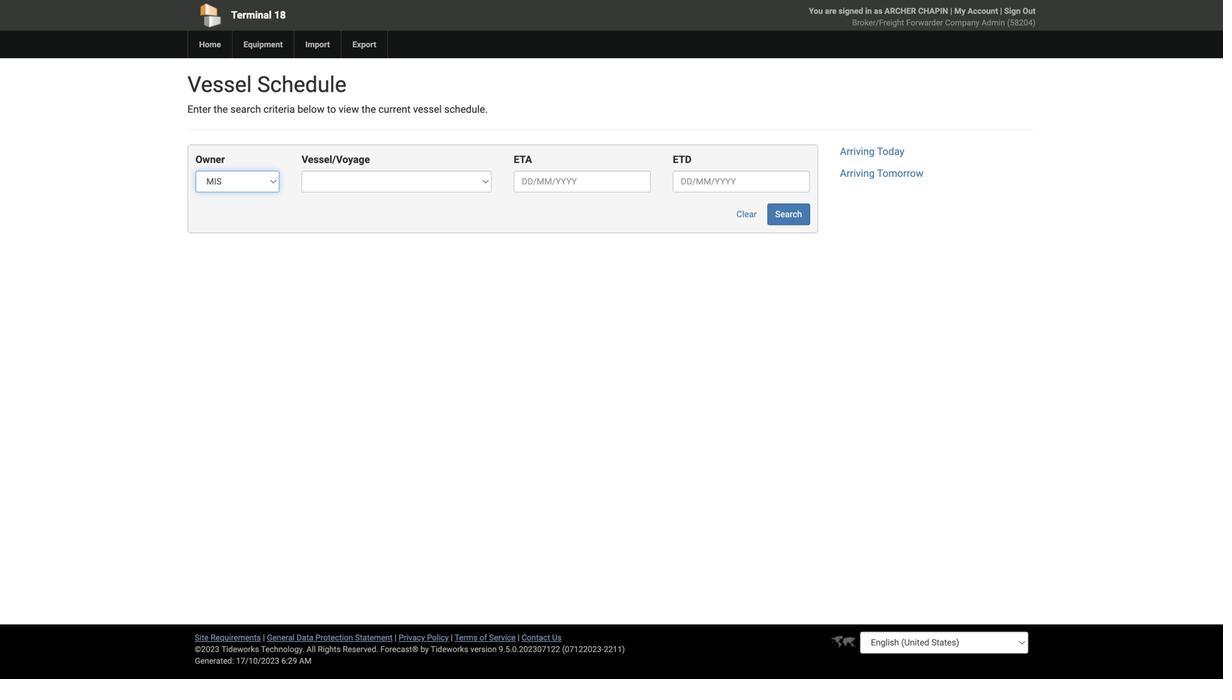 Task type: vqa. For each thing, say whether or not it's contained in the screenshot.
the Contact
yes



Task type: describe. For each thing, give the bounding box(es) containing it.
arriving for arriving tomorrow
[[840, 167, 875, 179]]

| up forecast®
[[395, 633, 397, 643]]

arriving tomorrow
[[840, 167, 924, 179]]

2 the from the left
[[362, 103, 376, 115]]

view
[[339, 103, 359, 115]]

archer
[[885, 6, 916, 16]]

©2023 tideworks
[[195, 645, 259, 654]]

rights
[[318, 645, 341, 654]]

terminal
[[231, 9, 272, 21]]

export link
[[341, 31, 387, 58]]

home link
[[187, 31, 232, 58]]

(58204)
[[1007, 18, 1036, 27]]

arriving today
[[840, 146, 905, 158]]

below
[[297, 103, 325, 115]]

export
[[353, 40, 376, 49]]

9.5.0.202307122
[[499, 645, 560, 654]]

reserved.
[[343, 645, 378, 654]]

broker/freight
[[852, 18, 904, 27]]

version
[[470, 645, 497, 654]]

tideworks
[[431, 645, 468, 654]]

18
[[274, 9, 286, 21]]

admin
[[982, 18, 1005, 27]]

1 the from the left
[[214, 103, 228, 115]]

vessel
[[413, 103, 442, 115]]

arriving tomorrow link
[[840, 167, 924, 179]]

site
[[195, 633, 209, 643]]

sign out link
[[1004, 6, 1036, 16]]

etd
[[673, 154, 692, 166]]

| left 'general'
[[263, 633, 265, 643]]

protection
[[316, 633, 353, 643]]

vessel schedule enter the search criteria below to view the current vessel schedule.
[[187, 72, 488, 115]]

terminal 18 link
[[187, 0, 528, 31]]

schedule.
[[444, 103, 488, 115]]

clear
[[737, 209, 757, 219]]

generated:
[[195, 656, 234, 666]]

all
[[307, 645, 316, 654]]

general data protection statement link
[[267, 633, 393, 643]]

| left my
[[950, 6, 952, 16]]

data
[[297, 633, 314, 643]]

equipment link
[[232, 31, 294, 58]]

6:29
[[281, 656, 297, 666]]

equipment
[[244, 40, 283, 49]]

signed
[[839, 6, 863, 16]]

as
[[874, 6, 883, 16]]

today
[[877, 146, 905, 158]]

(07122023-
[[562, 645, 604, 654]]

arriving for arriving today
[[840, 146, 875, 158]]

| up "9.5.0.202307122"
[[518, 633, 520, 643]]

owner
[[196, 154, 225, 166]]

enter
[[187, 103, 211, 115]]

technology.
[[261, 645, 305, 654]]

forwarder
[[906, 18, 943, 27]]

2211)
[[604, 645, 625, 654]]

site requirements link
[[195, 633, 261, 643]]

ETD text field
[[673, 171, 810, 193]]

| left "sign"
[[1000, 6, 1002, 16]]

us
[[552, 633, 562, 643]]

sign
[[1004, 6, 1021, 16]]

out
[[1023, 6, 1036, 16]]



Task type: locate. For each thing, give the bounding box(es) containing it.
requirements
[[211, 633, 261, 643]]

am
[[299, 656, 312, 666]]

the right enter
[[214, 103, 228, 115]]

vessel
[[187, 72, 252, 98]]

contact
[[522, 633, 550, 643]]

search
[[230, 103, 261, 115]]

arriving
[[840, 146, 875, 158], [840, 167, 875, 179]]

1 vertical spatial arriving
[[840, 167, 875, 179]]

1 horizontal spatial the
[[362, 103, 376, 115]]

forecast®
[[380, 645, 419, 654]]

my
[[955, 6, 966, 16]]

privacy policy link
[[399, 633, 449, 643]]

the right view
[[362, 103, 376, 115]]

chapin
[[918, 6, 948, 16]]

terms
[[455, 633, 478, 643]]

arriving today link
[[840, 146, 905, 158]]

import
[[305, 40, 330, 49]]

arriving up the arriving tomorrow
[[840, 146, 875, 158]]

terminal 18
[[231, 9, 286, 21]]

current
[[379, 103, 411, 115]]

statement
[[355, 633, 393, 643]]

vessel/voyage
[[302, 154, 370, 166]]

in
[[865, 6, 872, 16]]

general
[[267, 633, 295, 643]]

clear button
[[729, 203, 765, 225]]

import link
[[294, 31, 341, 58]]

0 horizontal spatial the
[[214, 103, 228, 115]]

criteria
[[264, 103, 295, 115]]

by
[[421, 645, 429, 654]]

17/10/2023
[[236, 656, 279, 666]]

service
[[489, 633, 516, 643]]

terms of service link
[[455, 633, 516, 643]]

account
[[968, 6, 998, 16]]

|
[[950, 6, 952, 16], [1000, 6, 1002, 16], [263, 633, 265, 643], [395, 633, 397, 643], [451, 633, 453, 643], [518, 633, 520, 643]]

contact us link
[[522, 633, 562, 643]]

eta
[[514, 154, 532, 166]]

tomorrow
[[877, 167, 924, 179]]

policy
[[427, 633, 449, 643]]

schedule
[[257, 72, 347, 98]]

of
[[480, 633, 487, 643]]

| up tideworks
[[451, 633, 453, 643]]

to
[[327, 103, 336, 115]]

arriving down arriving today
[[840, 167, 875, 179]]

you are signed in as archer chapin | my account | sign out broker/freight forwarder company admin (58204)
[[809, 6, 1036, 27]]

my account link
[[955, 6, 998, 16]]

1 arriving from the top
[[840, 146, 875, 158]]

0 vertical spatial arriving
[[840, 146, 875, 158]]

2 arriving from the top
[[840, 167, 875, 179]]

privacy
[[399, 633, 425, 643]]

site requirements | general data protection statement | privacy policy | terms of service | contact us ©2023 tideworks technology. all rights reserved. forecast® by tideworks version 9.5.0.202307122 (07122023-2211) generated: 17/10/2023 6:29 am
[[195, 633, 625, 666]]

home
[[199, 40, 221, 49]]

search button
[[767, 203, 810, 225]]

company
[[945, 18, 980, 27]]

search
[[775, 209, 802, 219]]

are
[[825, 6, 837, 16]]

ETA text field
[[514, 171, 651, 193]]

you
[[809, 6, 823, 16]]

the
[[214, 103, 228, 115], [362, 103, 376, 115]]



